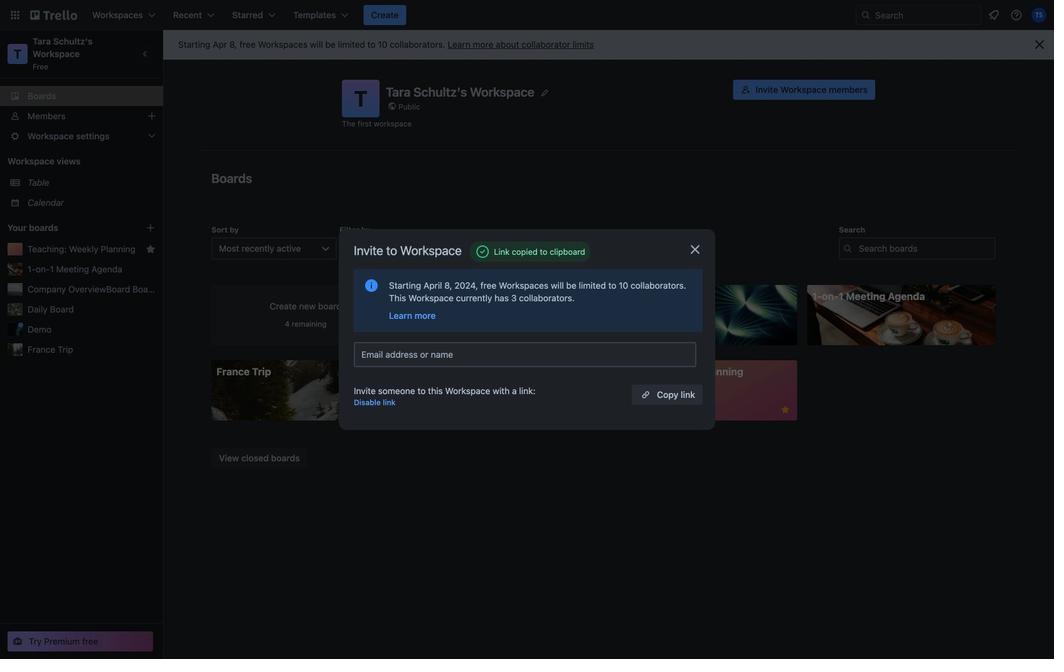 Task type: vqa. For each thing, say whether or not it's contained in the screenshot.
the middle Create from template… icon
no



Task type: describe. For each thing, give the bounding box(es) containing it.
workspace navigation collapse icon image
[[137, 45, 154, 63]]

add board image
[[146, 223, 156, 233]]

Email address or name text field
[[362, 346, 694, 363]]

tara schultz (taraschultz7) image
[[1032, 8, 1047, 23]]



Task type: locate. For each thing, give the bounding box(es) containing it.
search image
[[861, 10, 871, 20]]

Search field
[[856, 5, 982, 25]]

0 notifications image
[[987, 8, 1002, 23]]

starred icon image
[[146, 244, 156, 254]]

status
[[470, 242, 590, 262]]

open information menu image
[[1011, 9, 1023, 21]]

sm image
[[385, 330, 398, 343]]

close image
[[688, 242, 703, 257]]

primary element
[[0, 0, 1054, 30]]

your boards with 6 items element
[[8, 220, 127, 235]]

Search boards text field
[[839, 237, 996, 260]]



